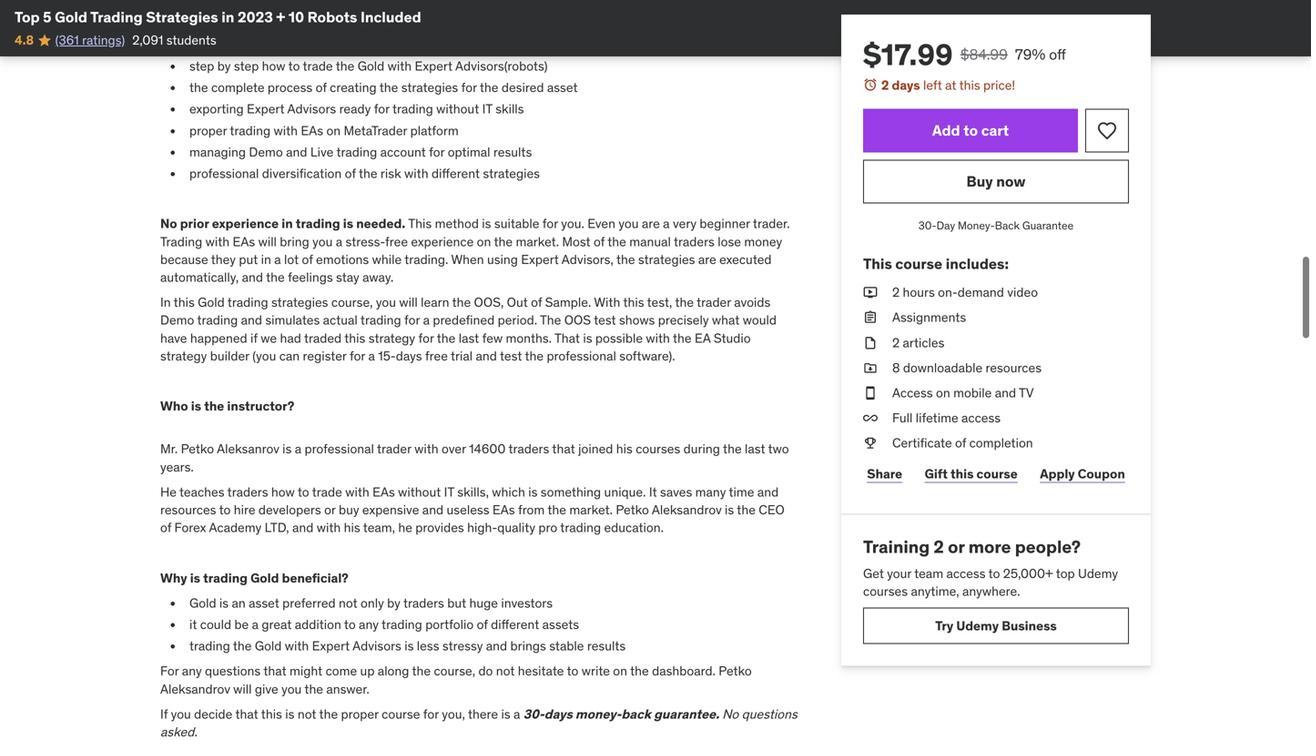 Task type: describe. For each thing, give the bounding box(es) containing it.
$17.99
[[863, 36, 953, 73]]

free inside in this gold trading strategies course, you will learn the oos, out of sample. with this test, the trader avoids demo trading and simulates actual trading for a predefined period. the oos test shows precisely what would have happened if we had traded this strategy for the last few months. that is possible with the ea studio strategy builder (you can register for a 15-days free trial and test the professional software).
[[425, 348, 448, 364]]

you inside the why is trading gold beneficial? gold is an asset preferred not only by traders but huge investors it could be a great addition to any trading portfolio of different assets trading the gold with expert advisors is less stressy and brings stable results for any questions that might come up along the course, do not hesitate to write on the dashboard. petko aleksandrov will give you the answer.
[[282, 681, 302, 697]]

of right process
[[316, 79, 327, 96]]

answer.
[[326, 681, 370, 697]]

10
[[289, 8, 304, 26]]

sample.
[[545, 294, 591, 311]]

1 horizontal spatial 30-
[[919, 219, 937, 233]]

gift this course
[[925, 466, 1018, 482]]

the up creating
[[336, 58, 355, 74]]

expert down process
[[247, 101, 285, 117]]

trade inside what will you learn in this gold trading strategies course? step by step how to trade the gold with expert advisors(robots) the complete process of creating the strategies for the desired asset exporting expert advisors ready for trading without it skills proper trading with eas on metatrader platform managing demo and live trading account for optimal results professional diversification of the risk with different strategies
[[303, 58, 333, 74]]

trading inside this method is suitable for you. even you are a very beginner trader. trading with eas will bring you a stress-free experience on the market. most of the manual traders lose money because they put in a lot of emotions while trading. when using expert advisors, the strategies are executed automatically, and the feelings stay away.
[[160, 233, 202, 250]]

put
[[239, 251, 258, 268]]

what
[[712, 312, 740, 329]]

trading inside mr. petko aleksanrov is a professional trader with over 14600 traders that joined his courses during the last two years. he teaches traders how to trade with eas without it skills, which is something unique. it saves many time and resources to hire developers or buy expensive and useless eas from the market. petko aleksandrov is the ceo of forex academy ltd, and with his team, he provides high-quality pro trading education.
[[560, 520, 601, 536]]

stable
[[549, 638, 584, 655]]

is down the time at the bottom right of the page
[[725, 502, 734, 518]]

25,000+
[[1004, 566, 1054, 582]]

2 horizontal spatial not
[[496, 663, 515, 680]]

come
[[326, 663, 357, 680]]

who is the instructor?
[[160, 398, 295, 414]]

give
[[255, 681, 278, 697]]

the down lot
[[266, 269, 285, 286]]

needed.
[[356, 216, 406, 232]]

trial
[[451, 348, 473, 364]]

resources inside mr. petko aleksanrov is a professional trader with over 14600 traders that joined his courses during the last two years. he teaches traders how to trade with eas without it skills, which is something unique. it saves many time and resources to hire developers or buy expensive and useless eas from the market. petko aleksandrov is the ceo of forex academy ltd, and with his team, he provides high-quality pro trading education.
[[160, 502, 216, 518]]

results inside what will you learn in this gold trading strategies course? step by step how to trade the gold with expert advisors(robots) the complete process of creating the strategies for the desired asset exporting expert advisors ready for trading without it skills proper trading with eas on metatrader platform managing demo and live trading account for optimal results professional diversification of the risk with different strategies
[[494, 144, 532, 160]]

with
[[594, 294, 621, 311]]

2,091
[[132, 32, 163, 48]]

1 horizontal spatial are
[[698, 251, 717, 268]]

that inside the why is trading gold beneficial? gold is an asset preferred not only by traders but huge investors it could be a great addition to any trading portfolio of different assets trading the gold with expert advisors is less stressy and brings stable results for any questions that might come up along the course, do not hesitate to write on the dashboard. petko aleksandrov will give you the answer.
[[264, 663, 287, 680]]

that inside mr. petko aleksanrov is a professional trader with over 14600 traders that joined his courses during the last two years. he teaches traders how to trade with eas without it skills, which is something unique. it saves many time and resources to hire developers or buy expensive and useless eas from the market. petko aleksandrov is the ceo of forex academy ltd, and with his team, he provides high-quality pro trading education.
[[552, 441, 575, 457]]

gold inside in this gold trading strategies course, you will learn the oos, out of sample. with this test, the trader avoids demo trading and simulates actual trading for a predefined period. the oos test shows precisely what would have happened if we had traded this strategy for the last few months. that is possible with the ea studio strategy builder (you can register for a 15-days free trial and test the professional software).
[[198, 294, 225, 311]]

unique.
[[604, 484, 646, 500]]

2 for 2 articles
[[893, 335, 900, 351]]

your
[[887, 566, 912, 582]]

and up if at left top
[[241, 312, 262, 329]]

2 for 2 days left at this price!
[[882, 77, 889, 93]]

the down manual
[[617, 251, 635, 268]]

this right at
[[960, 77, 981, 93]]

this for course
[[863, 254, 893, 273]]

the up the exporting
[[189, 79, 208, 96]]

4.8
[[15, 32, 34, 48]]

assignments
[[893, 309, 967, 326]]

the up trial on the left
[[437, 330, 456, 346]]

the up "back"
[[630, 663, 649, 680]]

guarantee.
[[654, 706, 720, 723]]

0 vertical spatial test
[[594, 312, 616, 329]]

a left very
[[663, 216, 670, 232]]

last inside mr. petko aleksanrov is a professional trader with over 14600 traders that joined his courses during the last two years. he teaches traders how to trade with eas without it skills, which is something unique. it saves many time and resources to hire developers or buy expensive and useless eas from the market. petko aleksandrov is the ceo of forex academy ltd, and with his team, he provides high-quality pro trading education.
[[745, 441, 766, 457]]

courses inside mr. petko aleksanrov is a professional trader with over 14600 traders that joined his courses during the last two years. he teaches traders how to trade with eas without it skills, which is something unique. it saves many time and resources to hire developers or buy expensive and useless eas from the market. petko aleksandrov is the ceo of forex academy ltd, and with his team, he provides high-quality pro trading education.
[[636, 441, 681, 457]]

and inside the why is trading gold beneficial? gold is an asset preferred not only by traders but huge investors it could be a great addition to any trading portfolio of different assets trading the gold with expert advisors is less stressy and brings stable results for any questions that might come up along the course, do not hesitate to write on the dashboard. petko aleksandrov will give you the answer.
[[486, 638, 507, 655]]

professional inside in this gold trading strategies course, you will learn the oos, out of sample. with this test, the trader avoids demo trading and simulates actual trading for a predefined period. the oos test shows precisely what would have happened if we had traded this strategy for the last few months. that is possible with the ea studio strategy builder (you can register for a 15-days free trial and test the professional software).
[[547, 348, 617, 364]]

of down full lifetime access
[[955, 435, 967, 451]]

trading up if at left top
[[228, 294, 268, 311]]

no questions asked.
[[160, 706, 798, 740]]

15-
[[378, 348, 396, 364]]

and left tv
[[995, 385, 1017, 401]]

had
[[280, 330, 301, 346]]

he
[[160, 484, 177, 500]]

1 horizontal spatial resources
[[986, 360, 1042, 376]]

by inside the why is trading gold beneficial? gold is an asset preferred not only by traders but huge investors it could be a great addition to any trading portfolio of different assets trading the gold with expert advisors is less stressy and brings stable results for any questions that might come up along the course, do not hesitate to write on the dashboard. petko aleksandrov will give you the answer.
[[387, 595, 401, 612]]

to inside button
[[964, 121, 978, 140]]

apply
[[1040, 466, 1075, 482]]

coupon
[[1078, 466, 1126, 482]]

skills,
[[457, 484, 489, 500]]

strategies down included
[[397, 33, 458, 49]]

with down the 'buy'
[[317, 520, 341, 536]]

or inside training 2 or more people? get your team access to 25,000+ top udemy courses anytime, anywhere.
[[948, 536, 965, 558]]

brings
[[511, 638, 546, 655]]

the down advisors(robots)
[[480, 79, 499, 96]]

team,
[[363, 520, 395, 536]]

gold down robots
[[318, 33, 347, 49]]

great
[[262, 617, 292, 633]]

is left less
[[405, 638, 414, 655]]

years.
[[160, 459, 194, 475]]

0 horizontal spatial experience
[[212, 216, 279, 232]]

0 horizontal spatial petko
[[181, 441, 214, 457]]

questions inside the why is trading gold beneficial? gold is an asset preferred not only by traders but huge investors it could be a great addition to any trading portfolio of different assets trading the gold with expert advisors is less stressy and brings stable results for any questions that might come up along the course, do not hesitate to write on the dashboard. petko aleksandrov will give you the answer.
[[205, 663, 261, 680]]

the up predefined
[[452, 294, 471, 311]]

skills
[[496, 101, 524, 117]]

get
[[863, 566, 884, 582]]

studio
[[714, 330, 751, 346]]

by inside what will you learn in this gold trading strategies course? step by step how to trade the gold with expert advisors(robots) the complete process of creating the strategies for the desired asset exporting expert advisors ready for trading without it skills proper trading with eas on metatrader platform managing demo and live trading account for optimal results professional diversification of the risk with different strategies
[[217, 58, 231, 74]]

certificate of completion
[[893, 435, 1034, 451]]

is right who
[[191, 398, 201, 414]]

with left the "over"
[[415, 441, 439, 457]]

the down less
[[412, 663, 431, 680]]

stress-
[[346, 233, 385, 250]]

eas down which
[[493, 502, 515, 518]]

2 vertical spatial not
[[298, 706, 316, 723]]

is right why
[[190, 570, 200, 586]]

it inside mr. petko aleksanrov is a professional trader with over 14600 traders that joined his courses during the last two years. he teaches traders how to trade with eas without it skills, which is something unique. it saves many time and resources to hire developers or buy expensive and useless eas from the market. petko aleksandrov is the ceo of forex academy ltd, and with his team, he provides high-quality pro trading education.
[[444, 484, 454, 500]]

you right even
[[619, 216, 639, 232]]

a left predefined
[[423, 312, 430, 329]]

mr. petko aleksanrov is a professional trader with over 14600 traders that joined his courses during the last two years. he teaches traders how to trade with eas without it skills, which is something unique. it saves many time and resources to hire developers or buy expensive and useless eas from the market. petko aleksandrov is the ceo of forex academy ltd, and with his team, he provides high-quality pro trading education.
[[160, 441, 789, 536]]

to left "write"
[[567, 663, 579, 680]]

out
[[507, 294, 528, 311]]

eas inside what will you learn in this gold trading strategies course? step by step how to trade the gold with expert advisors(robots) the complete process of creating the strategies for the desired asset exporting expert advisors ready for trading without it skills proper trading with eas on metatrader platform managing demo and live trading account for optimal results professional diversification of the risk with different strategies
[[301, 122, 323, 139]]

is right the "there"
[[501, 706, 511, 723]]

hours
[[903, 284, 935, 301]]

and up provides
[[422, 502, 444, 518]]

for left 15-
[[350, 348, 365, 364]]

strategies
[[146, 8, 218, 26]]

top
[[15, 8, 40, 26]]

course, inside the why is trading gold beneficial? gold is an asset preferred not only by traders but huge investors it could be a great addition to any trading portfolio of different assets trading the gold with expert advisors is less stressy and brings stable results for any questions that might come up along the course, do not hesitate to write on the dashboard. petko aleksandrov will give you the answer.
[[434, 663, 476, 680]]

a up emotions
[[336, 233, 343, 250]]

you inside what will you learn in this gold trading strategies course? step by step how to trade the gold with expert advisors(robots) the complete process of creating the strategies for the desired asset exporting expert advisors ready for trading without it skills proper trading with eas on metatrader platform managing demo and live trading account for optimal results professional diversification of the risk with different strategies
[[220, 33, 242, 49]]

the down answer.
[[319, 706, 338, 723]]

2 horizontal spatial course
[[977, 466, 1018, 482]]

learn inside in this gold trading strategies course, you will learn the oos, out of sample. with this test, the trader avoids demo trading and simulates actual trading for a predefined period. the oos test shows precisely what would have happened if we had traded this strategy for the last few months. that is possible with the ea studio strategy builder (you can register for a 15-days free trial and test the professional software).
[[421, 294, 449, 311]]

decide
[[194, 706, 233, 723]]

saves
[[660, 484, 692, 500]]

and up ceo
[[758, 484, 779, 500]]

xsmall image for 8
[[863, 359, 878, 377]]

is up "stress-"
[[343, 216, 353, 232]]

and down few
[[476, 348, 497, 364]]

ceo
[[759, 502, 785, 518]]

results inside the why is trading gold beneficial? gold is an asset preferred not only by traders but huge investors it could be a great addition to any trading portfolio of different assets trading the gold with expert advisors is less stressy and brings stable results for any questions that might come up along the course, do not hesitate to write on the dashboard. petko aleksandrov will give you the answer.
[[587, 638, 626, 655]]

the down be
[[233, 638, 252, 655]]

software).
[[620, 348, 676, 364]]

you,
[[442, 706, 465, 723]]

trading up an
[[203, 570, 248, 586]]

is up from
[[528, 484, 538, 500]]

xsmall image for 2
[[863, 334, 878, 352]]

oos,
[[474, 294, 504, 311]]

1 step from the left
[[189, 58, 214, 74]]

1 horizontal spatial not
[[339, 595, 358, 612]]

a left 15-
[[368, 348, 375, 364]]

on down downloadable
[[936, 385, 951, 401]]

the right who
[[204, 398, 224, 414]]

2 articles
[[893, 335, 945, 351]]

live
[[310, 144, 334, 160]]

the up using
[[494, 233, 513, 250]]

2 step from the left
[[234, 58, 259, 74]]

strategies down optimal
[[483, 165, 540, 182]]

you up emotions
[[313, 233, 333, 250]]

because
[[160, 251, 208, 268]]

how inside mr. petko aleksanrov is a professional trader with over 14600 traders that joined his courses during the last two years. he teaches traders how to trade with eas without it skills, which is something unique. it saves many time and resources to hire developers or buy expensive and useless eas from the market. petko aleksandrov is the ceo of forex academy ltd, and with his team, he provides high-quality pro trading education.
[[271, 484, 295, 500]]

share button
[[863, 456, 907, 493]]

trading up managing
[[230, 122, 271, 139]]

trading down could
[[189, 638, 230, 655]]

teaches
[[179, 484, 225, 500]]

gift this course link
[[921, 456, 1022, 493]]

strategies inside in this gold trading strategies course, you will learn the oos, out of sample. with this test, the trader avoids demo trading and simulates actual trading for a predefined period. the oos test shows precisely what would have happened if we had traded this strategy for the last few months. that is possible with the ea studio strategy builder (you can register for a 15-days free trial and test the professional software).
[[271, 294, 328, 311]]

for down platform
[[429, 144, 445, 160]]

for up metatrader
[[374, 101, 390, 117]]

market. inside this method is suitable for you. even you are a very beginner trader. trading with eas will bring you a stress-free experience on the market. most of the manual traders lose money because they put in a lot of emotions while trading. when using expert advisors, the strategies are executed automatically, and the feelings stay away.
[[516, 233, 559, 250]]

suitable
[[494, 216, 540, 232]]

0 vertical spatial access
[[962, 410, 1001, 426]]

is right aleksanrov at the bottom left of the page
[[282, 441, 292, 457]]

they
[[211, 251, 236, 268]]

1 horizontal spatial strategy
[[369, 330, 415, 346]]

questions inside no questions asked.
[[742, 706, 798, 723]]

diversification
[[262, 165, 342, 182]]

is inside this method is suitable for you. even you are a very beginner trader. trading with eas will bring you a stress-free experience on the market. most of the manual traders lose money because they put in a lot of emotions while trading. when using expert advisors, the strategies are executed automatically, and the feelings stay away.
[[482, 216, 491, 232]]

for down predefined
[[419, 330, 434, 346]]

you inside in this gold trading strategies course, you will learn the oos, out of sample. with this test, the trader avoids demo trading and simulates actual trading for a predefined period. the oos test shows precisely what would have happened if we had traded this strategy for the last few months. that is possible with the ea studio strategy builder (you can register for a 15-days free trial and test the professional software).
[[376, 294, 396, 311]]

to inside training 2 or more people? get your team access to 25,000+ top udemy courses anytime, anywhere.
[[989, 566, 1000, 582]]

0 horizontal spatial udemy
[[957, 618, 999, 634]]

ratings)
[[82, 32, 125, 48]]

team
[[915, 566, 944, 582]]

the down even
[[608, 233, 627, 250]]

day
[[937, 219, 956, 233]]

strategies inside this method is suitable for you. even you are a very beginner trader. trading with eas will bring you a stress-free experience on the market. most of the manual traders lose money because they put in a lot of emotions while trading. when using expert advisors, the strategies are executed automatically, and the feelings stay away.
[[638, 251, 695, 268]]

in left 2023
[[222, 8, 234, 26]]

with inside this method is suitable for you. even you are a very beginner trader. trading with eas will bring you a stress-free experience on the market. most of the manual traders lose money because they put in a lot of emotions while trading. when using expert advisors, the strategies are executed automatically, and the feelings stay away.
[[206, 233, 230, 250]]

this right in
[[174, 294, 195, 311]]

gold up it
[[189, 595, 216, 612]]

a right the "there"
[[514, 706, 520, 723]]

traders up the hire
[[227, 484, 268, 500]]

bring
[[280, 233, 310, 250]]

is left an
[[219, 595, 229, 612]]

could
[[200, 617, 231, 633]]

traders inside this method is suitable for you. even you are a very beginner trader. trading with eas will bring you a stress-free experience on the market. most of the manual traders lose money because they put in a lot of emotions while trading. when using expert advisors, the strategies are executed automatically, and the feelings stay away.
[[674, 233, 715, 250]]

and inside what will you learn in this gold trading strategies course? step by step how to trade the gold with expert advisors(robots) the complete process of creating the strategies for the desired asset exporting expert advisors ready for trading without it skills proper trading with eas on metatrader platform managing demo and live trading account for optimal results professional diversification of the risk with different strategies
[[286, 144, 307, 160]]

1 vertical spatial proper
[[341, 706, 379, 723]]

method
[[435, 216, 479, 232]]

optimal
[[448, 144, 491, 160]]

strategies up platform
[[401, 79, 458, 96]]

is down might
[[285, 706, 295, 723]]

apply coupon button
[[1037, 456, 1129, 493]]

anytime,
[[911, 584, 960, 600]]

the down precisely
[[673, 330, 692, 346]]

full
[[893, 410, 913, 426]]

of inside the why is trading gold beneficial? gold is an asset preferred not only by traders but huge investors it could be a great addition to any trading portfolio of different assets trading the gold with expert advisors is less stressy and brings stable results for any questions that might come up along the course, do not hesitate to write on the dashboard. petko aleksandrov will give you the answer.
[[477, 617, 488, 633]]

gold up (361
[[55, 8, 87, 26]]

risk
[[381, 165, 401, 182]]

$17.99 $84.99 79% off
[[863, 36, 1067, 73]]

2,091 students
[[132, 32, 216, 48]]

to right addition
[[344, 617, 356, 633]]

2 horizontal spatial days
[[892, 77, 920, 93]]

in inside this method is suitable for you. even you are a very beginner trader. trading with eas will bring you a stress-free experience on the market. most of the manual traders lose money because they put in a lot of emotions while trading. when using expert advisors, the strategies are executed automatically, and the feelings stay away.
[[261, 251, 271, 268]]

in
[[160, 294, 171, 311]]

beneficial?
[[282, 570, 349, 586]]

and down developers
[[292, 520, 314, 536]]

automatically,
[[160, 269, 239, 286]]

to left the hire
[[219, 502, 231, 518]]

2 vertical spatial days
[[544, 706, 573, 723]]

the right during
[[723, 441, 742, 457]]

will inside what will you learn in this gold trading strategies course? step by step how to trade the gold with expert advisors(robots) the complete process of creating the strategies for the desired asset exporting expert advisors ready for trading without it skills proper trading with eas on metatrader platform managing demo and live trading account for optimal results professional diversification of the risk with different strategies
[[196, 33, 217, 49]]

who
[[160, 398, 188, 414]]

trading up 15-
[[361, 312, 401, 329]]

a inside mr. petko aleksanrov is a professional trader with over 14600 traders that joined his courses during the last two years. he teaches traders how to trade with eas without it skills, which is something unique. it saves many time and resources to hire developers or buy expensive and useless eas from the market. petko aleksandrov is the ceo of forex academy ltd, and with his team, he provides high-quality pro trading education.
[[295, 441, 302, 457]]

traders right 14600
[[509, 441, 550, 457]]

we
[[261, 330, 277, 346]]

0 vertical spatial any
[[359, 617, 379, 633]]

training
[[863, 536, 930, 558]]

trading down metatrader
[[337, 144, 377, 160]]

of right lot
[[302, 251, 313, 268]]

academy
[[209, 520, 262, 536]]

the right creating
[[380, 79, 398, 96]]

0 horizontal spatial any
[[182, 663, 202, 680]]

proper inside what will you learn in this gold trading strategies course? step by step how to trade the gold with expert advisors(robots) the complete process of creating the strategies for the desired asset exporting expert advisors ready for trading without it skills proper trading with eas on metatrader platform managing demo and live trading account for optimal results professional diversification of the risk with different strategies
[[189, 122, 227, 139]]

buy now
[[967, 172, 1026, 191]]

trading up platform
[[393, 101, 433, 117]]

simulates
[[265, 312, 320, 329]]

traders inside the why is trading gold beneficial? gold is an asset preferred not only by traders but huge investors it could be a great addition to any trading portfolio of different assets trading the gold with expert advisors is less stressy and brings stable results for any questions that might come up along the course, do not hesitate to write on the dashboard. petko aleksandrov will give you the answer.
[[403, 595, 444, 612]]

xsmall image for certificate
[[863, 435, 878, 452]]

market. inside mr. petko aleksanrov is a professional trader with over 14600 traders that joined his courses during the last two years. he teaches traders how to trade with eas without it skills, which is something unique. it saves many time and resources to hire developers or buy expensive and useless eas from the market. petko aleksandrov is the ceo of forex academy ltd, and with his team, he provides high-quality pro trading education.
[[570, 502, 613, 518]]

last inside in this gold trading strategies course, you will learn the oos, out of sample. with this test, the trader avoids demo trading and simulates actual trading for a predefined period. the oos test shows precisely what would have happened if we had traded this strategy for the last few months. that is possible with the ea studio strategy builder (you can register for a 15-days free trial and test the professional software).
[[459, 330, 479, 346]]

1 horizontal spatial petko
[[616, 502, 649, 518]]

during
[[684, 441, 720, 457]]

what
[[160, 33, 193, 49]]

it
[[189, 617, 197, 633]]

add to cart button
[[863, 109, 1078, 153]]

advisors inside the why is trading gold beneficial? gold is an asset preferred not only by traders but huge investors it could be a great addition to any trading portfolio of different assets trading the gold with expert advisors is less stressy and brings stable results for any questions that might come up along the course, do not hesitate to write on the dashboard. petko aleksandrov will give you the answer.
[[353, 638, 402, 655]]

quality
[[498, 520, 536, 536]]

gold up great
[[251, 570, 279, 586]]

if
[[160, 706, 168, 723]]

trading.
[[405, 251, 448, 268]]

expert up platform
[[415, 58, 453, 74]]

1 horizontal spatial his
[[616, 441, 633, 457]]



Task type: vqa. For each thing, say whether or not it's contained in the screenshot.
comes
no



Task type: locate. For each thing, give the bounding box(es) containing it.
2 vertical spatial petko
[[719, 663, 752, 680]]

asset inside the why is trading gold beneficial? gold is an asset preferred not only by traders but huge investors it could be a great addition to any trading portfolio of different assets trading the gold with expert advisors is less stressy and brings stable results for any questions that might come up along the course, do not hesitate to write on the dashboard. petko aleksandrov will give you the answer.
[[249, 595, 279, 612]]

for left predefined
[[404, 312, 420, 329]]

trader.
[[753, 216, 790, 232]]

1 horizontal spatial advisors
[[353, 638, 402, 655]]

trading up bring
[[296, 216, 340, 232]]

for left you.
[[543, 216, 558, 232]]

downloadable
[[903, 360, 983, 376]]

learn inside what will you learn in this gold trading strategies course? step by step how to trade the gold with expert advisors(robots) the complete process of creating the strategies for the desired asset exporting expert advisors ready for trading without it skills proper trading with eas on metatrader platform managing demo and live trading account for optimal results professional diversification of the risk with different strategies
[[244, 33, 275, 49]]

1 horizontal spatial or
[[948, 536, 965, 558]]

xsmall image for assignments
[[863, 309, 878, 327]]

huge
[[470, 595, 498, 612]]

0 vertical spatial petko
[[181, 441, 214, 457]]

expert inside this method is suitable for you. even you are a very beginner trader. trading with eas will bring you a stress-free experience on the market. most of the manual traders lose money because they put in a lot of emotions while trading. when using expert advisors, the strategies are executed automatically, and the feelings stay away.
[[521, 251, 559, 268]]

how inside what will you learn in this gold trading strategies course? step by step how to trade the gold with expert advisors(robots) the complete process of creating the strategies for the desired asset exporting expert advisors ready for trading without it skills proper trading with eas on metatrader platform managing demo and live trading account for optimal results professional diversification of the risk with different strategies
[[262, 58, 286, 74]]

asset inside what will you learn in this gold trading strategies course? step by step how to trade the gold with expert advisors(robots) the complete process of creating the strategies for the desired asset exporting expert advisors ready for trading without it skills proper trading with eas on metatrader platform managing demo and live trading account for optimal results professional diversification of the risk with different strategies
[[547, 79, 578, 96]]

udemy inside training 2 or more people? get your team access to 25,000+ top udemy courses anytime, anywhere.
[[1078, 566, 1119, 582]]

wishlist image
[[1097, 120, 1119, 142]]

no for questions
[[722, 706, 739, 723]]

the up pro
[[548, 502, 567, 518]]

0 horizontal spatial aleksandrov
[[160, 681, 230, 697]]

on inside the why is trading gold beneficial? gold is an asset preferred not only by traders but huge investors it could be a great addition to any trading portfolio of different assets trading the gold with expert advisors is less stressy and brings stable results for any questions that might come up along the course, do not hesitate to write on the dashboard. petko aleksandrov will give you the answer.
[[613, 663, 628, 680]]

1 horizontal spatial learn
[[421, 294, 449, 311]]

gold
[[55, 8, 87, 26], [318, 33, 347, 49], [358, 58, 385, 74], [198, 294, 225, 311], [251, 570, 279, 586], [189, 595, 216, 612], [255, 638, 282, 655]]

will inside in this gold trading strategies course, you will learn the oos, out of sample. with this test, the trader avoids demo trading and simulates actual trading for a predefined period. the oos test shows precisely what would have happened if we had traded this strategy for the last few months. that is possible with the ea studio strategy builder (you can register for a 15-days free trial and test the professional software).
[[399, 294, 418, 311]]

and inside this method is suitable for you. even you are a very beginner trader. trading with eas will bring you a stress-free experience on the market. most of the manual traders lose money because they put in a lot of emotions while trading. when using expert advisors, the strategies are executed automatically, and the feelings stay away.
[[242, 269, 263, 286]]

traded
[[304, 330, 342, 346]]

1 vertical spatial by
[[387, 595, 401, 612]]

1 horizontal spatial asset
[[547, 79, 578, 96]]

0 horizontal spatial step
[[189, 58, 214, 74]]

trader inside mr. petko aleksanrov is a professional trader with over 14600 traders that joined his courses during the last two years. he teaches traders how to trade with eas without it skills, which is something unique. it saves many time and resources to hire developers or buy expensive and useless eas from the market. petko aleksandrov is the ceo of forex academy ltd, and with his team, he provides high-quality pro trading education.
[[377, 441, 412, 457]]

0 vertical spatial how
[[262, 58, 286, 74]]

forex
[[174, 520, 206, 536]]

0 horizontal spatial test
[[500, 348, 522, 364]]

without inside mr. petko aleksanrov is a professional trader with over 14600 traders that joined his courses during the last two years. he teaches traders how to trade with eas without it skills, which is something unique. it saves many time and resources to hire developers or buy expensive and useless eas from the market. petko aleksandrov is the ceo of forex academy ltd, and with his team, he provides high-quality pro trading education.
[[398, 484, 441, 500]]

investors
[[501, 595, 553, 612]]

$84.99
[[961, 45, 1008, 64]]

on right "write"
[[613, 663, 628, 680]]

actual
[[323, 312, 358, 329]]

no for prior
[[160, 216, 177, 232]]

1 horizontal spatial by
[[387, 595, 401, 612]]

you.
[[561, 216, 585, 232]]

1 vertical spatial petko
[[616, 502, 649, 518]]

this inside what will you learn in this gold trading strategies course? step by step how to trade the gold with expert advisors(robots) the complete process of creating the strategies for the desired asset exporting expert advisors ready for trading without it skills proper trading with eas on metatrader platform managing demo and live trading account for optimal results professional diversification of the risk with different strategies
[[292, 33, 315, 49]]

petko up education.
[[616, 502, 649, 518]]

2 vertical spatial course
[[382, 706, 420, 723]]

with down included
[[388, 58, 412, 74]]

on inside this method is suitable for you. even you are a very beginner trader. trading with eas will bring you a stress-free experience on the market. most of the manual traders lose money because they put in a lot of emotions while trading. when using expert advisors, the strategies are executed automatically, and the feelings stay away.
[[477, 233, 491, 250]]

can
[[279, 348, 300, 364]]

you right if
[[171, 706, 191, 723]]

if you decide that this is not the proper course for you, there is a 30-days money-back guarantee.
[[160, 706, 722, 723]]

0 vertical spatial it
[[482, 101, 493, 117]]

desired
[[502, 79, 544, 96]]

2 horizontal spatial professional
[[547, 348, 617, 364]]

the down might
[[305, 681, 323, 697]]

this method is suitable for you. even you are a very beginner trader. trading with eas will bring you a stress-free experience on the market. most of the manual traders lose money because they put in a lot of emotions while trading. when using expert advisors, the strategies are executed automatically, and the feelings stay away.
[[160, 216, 790, 286]]

his down the 'buy'
[[344, 520, 360, 536]]

the down the time at the bottom right of the page
[[737, 502, 756, 518]]

robots
[[308, 8, 357, 26]]

1 horizontal spatial no
[[722, 706, 739, 723]]

2 xsmall image from the top
[[863, 359, 878, 377]]

free
[[385, 233, 408, 250], [425, 348, 448, 364]]

petko inside the why is trading gold beneficial? gold is an asset preferred not only by traders but huge investors it could be a great addition to any trading portfolio of different assets trading the gold with expert advisors is less stressy and brings stable results for any questions that might come up along the course, do not hesitate to write on the dashboard. petko aleksandrov will give you the answer.
[[719, 663, 752, 680]]

market. down suitable
[[516, 233, 559, 250]]

1 vertical spatial demo
[[160, 312, 194, 329]]

1 horizontal spatial test
[[594, 312, 616, 329]]

professional inside what will you learn in this gold trading strategies course? step by step how to trade the gold with expert advisors(robots) the complete process of creating the strategies for the desired asset exporting expert advisors ready for trading without it skills proper trading with eas on metatrader platform managing demo and live trading account for optimal results professional diversification of the risk with different strategies
[[189, 165, 259, 182]]

emotions
[[316, 251, 369, 268]]

1 vertical spatial days
[[396, 348, 422, 364]]

free inside this method is suitable for you. even you are a very beginner trader. trading with eas will bring you a stress-free experience on the market. most of the manual traders lose money because they put in a lot of emotions while trading. when using expert advisors, the strategies are executed automatically, and the feelings stay away.
[[385, 233, 408, 250]]

on inside what will you learn in this gold trading strategies course? step by step how to trade the gold with expert advisors(robots) the complete process of creating the strategies for the desired asset exporting expert advisors ready for trading without it skills proper trading with eas on metatrader platform managing demo and live trading account for optimal results professional diversification of the risk with different strategies
[[326, 122, 341, 139]]

people?
[[1015, 536, 1081, 558]]

expert inside the why is trading gold beneficial? gold is an asset preferred not only by traders but huge investors it could be a great addition to any trading portfolio of different assets trading the gold with expert advisors is less stressy and brings stable results for any questions that might come up along the course, do not hesitate to write on the dashboard. petko aleksandrov will give you the answer.
[[312, 638, 350, 655]]

1 horizontal spatial proper
[[341, 706, 379, 723]]

0 horizontal spatial learn
[[244, 33, 275, 49]]

gold down great
[[255, 638, 282, 655]]

0 vertical spatial resources
[[986, 360, 1042, 376]]

0 vertical spatial no
[[160, 216, 177, 232]]

3 xsmall image from the top
[[863, 384, 878, 402]]

now
[[997, 172, 1026, 191]]

high-
[[467, 520, 498, 536]]

trading up because
[[160, 233, 202, 250]]

0 vertical spatial experience
[[212, 216, 279, 232]]

1 vertical spatial test
[[500, 348, 522, 364]]

0 vertical spatial demo
[[249, 144, 283, 160]]

period.
[[498, 312, 537, 329]]

trader
[[697, 294, 731, 311], [377, 441, 412, 457]]

2 vertical spatial that
[[235, 706, 258, 723]]

0 vertical spatial not
[[339, 595, 358, 612]]

with inside in this gold trading strategies course, you will learn the oos, out of sample. with this test, the trader avoids demo trading and simulates actual trading for a predefined period. the oos test shows precisely what would have happened if we had traded this strategy for the last few months. that is possible with the ea studio strategy builder (you can register for a 15-days free trial and test the professional software).
[[646, 330, 670, 346]]

is down oos
[[583, 330, 593, 346]]

that down give
[[235, 706, 258, 723]]

resources
[[986, 360, 1042, 376], [160, 502, 216, 518]]

the down "months."
[[525, 348, 544, 364]]

2 inside training 2 or more people? get your team access to 25,000+ top udemy courses anytime, anywhere.
[[934, 536, 944, 558]]

xsmall image
[[863, 334, 878, 352], [863, 359, 878, 377], [863, 384, 878, 402], [863, 435, 878, 452]]

3 xsmall image from the top
[[863, 409, 878, 427]]

alarm image
[[863, 77, 878, 92]]

0 horizontal spatial or
[[324, 502, 336, 518]]

courses inside training 2 or more people? get your team access to 25,000+ top udemy courses anytime, anywhere.
[[863, 584, 908, 600]]

business
[[1002, 618, 1057, 634]]

the up precisely
[[675, 294, 694, 311]]

0 horizontal spatial not
[[298, 706, 316, 723]]

1 horizontal spatial questions
[[742, 706, 798, 723]]

aleksandrov inside the why is trading gold beneficial? gold is an asset preferred not only by traders but huge investors it could be a great addition to any trading portfolio of different assets trading the gold with expert advisors is less stressy and brings stable results for any questions that might come up along the course, do not hesitate to write on the dashboard. petko aleksandrov will give you the answer.
[[160, 681, 230, 697]]

0 vertical spatial trade
[[303, 58, 333, 74]]

expert right using
[[521, 251, 559, 268]]

different inside the why is trading gold beneficial? gold is an asset preferred not only by traders but huge investors it could be a great addition to any trading portfolio of different assets trading the gold with expert advisors is less stressy and brings stable results for any questions that might come up along the course, do not hesitate to write on the dashboard. petko aleksandrov will give you the answer.
[[491, 617, 539, 633]]

1 vertical spatial no
[[722, 706, 739, 723]]

1 vertical spatial or
[[948, 536, 965, 558]]

his
[[616, 441, 633, 457], [344, 520, 360, 536]]

buy
[[339, 502, 359, 518]]

which
[[492, 484, 525, 500]]

in up bring
[[282, 216, 293, 232]]

0 vertical spatial are
[[642, 216, 660, 232]]

1 vertical spatial any
[[182, 663, 202, 680]]

without up expensive
[[398, 484, 441, 500]]

a inside the why is trading gold beneficial? gold is an asset preferred not only by traders but huge investors it could be a great addition to any trading portfolio of different assets trading the gold with expert advisors is less stressy and brings stable results for any questions that might come up along the course, do not hesitate to write on the dashboard. petko aleksandrov will give you the answer.
[[252, 617, 259, 633]]

of left risk
[[345, 165, 356, 182]]

top
[[1056, 566, 1075, 582]]

xsmall image left 2 articles
[[863, 334, 878, 352]]

access inside training 2 or more people? get your team access to 25,000+ top udemy courses anytime, anywhere.
[[947, 566, 986, 582]]

0 horizontal spatial resources
[[160, 502, 216, 518]]

0 vertical spatial this
[[408, 216, 432, 232]]

access up anywhere.
[[947, 566, 986, 582]]

of down even
[[594, 233, 605, 250]]

xsmall image left hours
[[863, 284, 878, 302]]

0 horizontal spatial trading
[[90, 8, 143, 26]]

only
[[361, 595, 384, 612]]

gold up creating
[[358, 58, 385, 74]]

experience inside this method is suitable for you. even you are a very beginner trader. trading with eas will bring you a stress-free experience on the market. most of the manual traders lose money because they put in a lot of emotions while trading. when using expert advisors, the strategies are executed automatically, and the feelings stay away.
[[411, 233, 474, 250]]

in inside what will you learn in this gold trading strategies course? step by step how to trade the gold with expert advisors(robots) the complete process of creating the strategies for the desired asset exporting expert advisors ready for trading without it skills proper trading with eas on metatrader platform managing demo and live trading account for optimal results professional diversification of the risk with different strategies
[[278, 33, 289, 49]]

of down huge
[[477, 617, 488, 633]]

pro
[[539, 520, 558, 536]]

back
[[622, 706, 651, 723]]

1 horizontal spatial that
[[264, 663, 287, 680]]

0 vertical spatial course
[[896, 254, 943, 273]]

test,
[[647, 294, 673, 311]]

preferred
[[283, 595, 336, 612]]

udemy right try
[[957, 618, 999, 634]]

in right put
[[261, 251, 271, 268]]

trade up process
[[303, 58, 333, 74]]

the left risk
[[359, 165, 378, 182]]

1 vertical spatial free
[[425, 348, 448, 364]]

have
[[160, 330, 187, 346]]

course?
[[461, 33, 509, 49]]

top 5 gold trading strategies in 2023 + 10 robots included
[[15, 8, 421, 26]]

demo up diversification
[[249, 144, 283, 160]]

2 horizontal spatial that
[[552, 441, 575, 457]]

1 vertical spatial trade
[[312, 484, 342, 500]]

demo inside in this gold trading strategies course, you will learn the oos, out of sample. with this test, the trader avoids demo trading and simulates actual trading for a predefined period. the oos test shows precisely what would have happened if we had traded this strategy for the last few months. that is possible with the ea studio strategy builder (you can register for a 15-days free trial and test the professional software).
[[160, 312, 194, 329]]

will inside the why is trading gold beneficial? gold is an asset preferred not only by traders but huge investors it could be a great addition to any trading portfolio of different assets trading the gold with expert advisors is less stressy and brings stable results for any questions that might come up along the course, do not hesitate to write on the dashboard. petko aleksandrov will give you the answer.
[[233, 681, 252, 697]]

is right 'method'
[[482, 216, 491, 232]]

his right joined
[[616, 441, 633, 457]]

5
[[43, 8, 52, 26]]

0 horizontal spatial different
[[432, 165, 480, 182]]

2 horizontal spatial petko
[[719, 663, 752, 680]]

0 horizontal spatial results
[[494, 144, 532, 160]]

step down students
[[189, 58, 214, 74]]

a right be
[[252, 617, 259, 633]]

course, down stressy
[[434, 663, 476, 680]]

xsmall image up share
[[863, 435, 878, 452]]

2 left hours
[[893, 284, 900, 301]]

predefined
[[433, 312, 495, 329]]

0 horizontal spatial asset
[[249, 595, 279, 612]]

0 horizontal spatial demo
[[160, 312, 194, 329]]

portfolio
[[426, 617, 474, 633]]

less
[[417, 638, 439, 655]]

1 horizontal spatial aleksandrov
[[652, 502, 722, 518]]

by up the complete
[[217, 58, 231, 74]]

0 vertical spatial that
[[552, 441, 575, 457]]

0 horizontal spatial strategy
[[160, 348, 207, 364]]

you down might
[[282, 681, 302, 697]]

xsmall image for 2 hours on-demand video
[[863, 284, 878, 302]]

0 vertical spatial questions
[[205, 663, 261, 680]]

0 horizontal spatial advisors
[[287, 101, 336, 117]]

with up might
[[285, 638, 309, 655]]

0 vertical spatial strategy
[[369, 330, 415, 346]]

0 horizontal spatial course
[[382, 706, 420, 723]]

of inside mr. petko aleksanrov is a professional trader with over 14600 traders that joined his courses during the last two years. he teaches traders how to trade with eas without it skills, which is something unique. it saves many time and resources to hire developers or buy expensive and useless eas from the market. petko aleksandrov is the ceo of forex academy ltd, and with his team, he provides high-quality pro trading education.
[[160, 520, 171, 536]]

0 horizontal spatial 30-
[[524, 706, 544, 723]]

eas inside this method is suitable for you. even you are a very beginner trader. trading with eas will bring you a stress-free experience on the market. most of the manual traders lose money because they put in a lot of emotions while trading. when using expert advisors, the strategies are executed automatically, and the feelings stay away.
[[233, 233, 255, 250]]

days left left
[[892, 77, 920, 93]]

0 vertical spatial proper
[[189, 122, 227, 139]]

with up they
[[206, 233, 230, 250]]

(361
[[55, 32, 79, 48]]

for
[[160, 663, 179, 680]]

professional up the 'buy'
[[305, 441, 374, 457]]

this for method
[[408, 216, 432, 232]]

with inside the why is trading gold beneficial? gold is an asset preferred not only by traders but huge investors it could be a great addition to any trading portfolio of different assets trading the gold with expert advisors is less stressy and brings stable results for any questions that might come up along the course, do not hesitate to write on the dashboard. petko aleksandrov will give you the answer.
[[285, 638, 309, 655]]

or inside mr. petko aleksanrov is a professional trader with over 14600 traders that joined his courses during the last two years. he teaches traders how to trade with eas without it skills, which is something unique. it saves many time and resources to hire developers or buy expensive and useless eas from the market. petko aleksandrov is the ceo of forex academy ltd, and with his team, he provides high-quality pro trading education.
[[324, 502, 336, 518]]

this down give
[[261, 706, 282, 723]]

with up the 'buy'
[[345, 484, 370, 500]]

to up anywhere.
[[989, 566, 1000, 582]]

will down no prior experience in trading is needed.
[[258, 233, 277, 250]]

0 horizontal spatial that
[[235, 706, 258, 723]]

0 horizontal spatial free
[[385, 233, 408, 250]]

will inside this method is suitable for you. even you are a very beginner trader. trading with eas will bring you a stress-free experience on the market. most of the manual traders lose money because they put in a lot of emotions while trading. when using expert advisors, the strategies are executed automatically, and the feelings stay away.
[[258, 233, 277, 250]]

days
[[892, 77, 920, 93], [396, 348, 422, 364], [544, 706, 573, 723]]

(361 ratings)
[[55, 32, 125, 48]]

course, inside in this gold trading strategies course, you will learn the oos, out of sample. with this test, the trader avoids demo trading and simulates actual trading for a predefined period. the oos test shows precisely what would have happened if we had traded this strategy for the last few months. that is possible with the ea studio strategy builder (you can register for a 15-days free trial and test the professional software).
[[331, 294, 373, 311]]

xsmall image for access
[[863, 384, 878, 402]]

without inside what will you learn in this gold trading strategies course? step by step how to trade the gold with expert advisors(robots) the complete process of creating the strategies for the desired asset exporting expert advisors ready for trading without it skills proper trading with eas on metatrader platform managing demo and live trading account for optimal results professional diversification of the risk with different strategies
[[436, 101, 479, 117]]

along
[[378, 663, 409, 680]]

1 horizontal spatial course,
[[434, 663, 476, 680]]

0 vertical spatial 30-
[[919, 219, 937, 233]]

2 hours on-demand video
[[893, 284, 1038, 301]]

no inside no questions asked.
[[722, 706, 739, 723]]

exporting
[[189, 101, 244, 117]]

xsmall image for full lifetime access
[[863, 409, 878, 427]]

1 horizontal spatial it
[[482, 101, 493, 117]]

lifetime
[[916, 410, 959, 426]]

course down the 'completion'
[[977, 466, 1018, 482]]

petko
[[181, 441, 214, 457], [616, 502, 649, 518], [719, 663, 752, 680]]

1 horizontal spatial udemy
[[1078, 566, 1119, 582]]

instructor?
[[227, 398, 295, 414]]

1 horizontal spatial trading
[[160, 233, 202, 250]]

months.
[[506, 330, 552, 346]]

demo inside what will you learn in this gold trading strategies course? step by step how to trade the gold with expert advisors(robots) the complete process of creating the strategies for the desired asset exporting expert advisors ready for trading without it skills proper trading with eas on metatrader platform managing demo and live trading account for optimal results professional diversification of the risk with different strategies
[[249, 144, 283, 160]]

aleksandrov down saves
[[652, 502, 722, 518]]

days left trial on the left
[[396, 348, 422, 364]]

0 horizontal spatial his
[[344, 520, 360, 536]]

to inside what will you learn in this gold trading strategies course? step by step how to trade the gold with expert advisors(robots) the complete process of creating the strategies for the desired asset exporting expert advisors ready for trading without it skills proper trading with eas on metatrader platform managing demo and live trading account for optimal results professional diversification of the risk with different strategies
[[288, 58, 300, 74]]

2 xsmall image from the top
[[863, 309, 878, 327]]

is inside in this gold trading strategies course, you will learn the oos, out of sample. with this test, the trader avoids demo trading and simulates actual trading for a predefined period. the oos test shows precisely what would have happened if we had traded this strategy for the last few months. that is possible with the ea studio strategy builder (you can register for a 15-days free trial and test the professional software).
[[583, 330, 593, 346]]

results down skills
[[494, 144, 532, 160]]

1 horizontal spatial days
[[544, 706, 573, 723]]

trader inside in this gold trading strategies course, you will learn the oos, out of sample. with this test, the trader avoids demo trading and simulates actual trading for a predefined period. the oos test shows precisely what would have happened if we had traded this strategy for the last few months. that is possible with the ea studio strategy builder (you can register for a 15-days free trial and test the professional software).
[[697, 294, 731, 311]]

1 xsmall image from the top
[[863, 334, 878, 352]]

2 vertical spatial professional
[[305, 441, 374, 457]]

this down actual
[[345, 330, 366, 346]]

days inside in this gold trading strategies course, you will learn the oos, out of sample. with this test, the trader avoids demo trading and simulates actual trading for a predefined period. the oos test shows precisely what would have happened if we had traded this strategy for the last few months. that is possible with the ea studio strategy builder (you can register for a 15-days free trial and test the professional software).
[[396, 348, 422, 364]]

1 horizontal spatial course
[[896, 254, 943, 273]]

eas
[[301, 122, 323, 139], [233, 233, 255, 250], [373, 484, 395, 500], [493, 502, 515, 518]]

asset up great
[[249, 595, 279, 612]]

it inside what will you learn in this gold trading strategies course? step by step how to trade the gold with expert advisors(robots) the complete process of creating the strategies for the desired asset exporting expert advisors ready for trading without it skills proper trading with eas on metatrader platform managing demo and live trading account for optimal results professional diversification of the risk with different strategies
[[482, 101, 493, 117]]

try udemy business
[[936, 618, 1057, 634]]

0 vertical spatial without
[[436, 101, 479, 117]]

1 horizontal spatial demo
[[249, 144, 283, 160]]

strategies up "simulates"
[[271, 294, 328, 311]]

try udemy business link
[[863, 608, 1129, 645]]

precisely
[[658, 312, 709, 329]]

of
[[316, 79, 327, 96], [345, 165, 356, 182], [594, 233, 605, 250], [302, 251, 313, 268], [531, 294, 542, 311], [955, 435, 967, 451], [160, 520, 171, 536], [477, 617, 488, 633]]

different inside what will you learn in this gold trading strategies course? step by step how to trade the gold with expert advisors(robots) the complete process of creating the strategies for the desired asset exporting expert advisors ready for trading without it skills proper trading with eas on metatrader platform managing demo and live trading account for optimal results professional diversification of the risk with different strategies
[[432, 165, 480, 182]]

any down only
[[359, 617, 379, 633]]

1 vertical spatial how
[[271, 484, 295, 500]]

will down top 5 gold trading strategies in 2023 + 10 robots included
[[196, 33, 217, 49]]

gift
[[925, 466, 948, 482]]

builder
[[210, 348, 249, 364]]

on up when
[[477, 233, 491, 250]]

apply coupon
[[1040, 466, 1126, 482]]

1 vertical spatial resources
[[160, 502, 216, 518]]

xsmall image
[[863, 284, 878, 302], [863, 309, 878, 327], [863, 409, 878, 427]]

trading up ratings)
[[90, 8, 143, 26]]

for inside this method is suitable for you. even you are a very beginner trader. trading with eas will bring you a stress-free experience on the market. most of the manual traders lose money because they put in a lot of emotions while trading. when using expert advisors, the strategies are executed automatically, and the feelings stay away.
[[543, 216, 558, 232]]

0 vertical spatial his
[[616, 441, 633, 457]]

two
[[768, 441, 789, 457]]

0 vertical spatial results
[[494, 144, 532, 160]]

this right gift
[[951, 466, 974, 482]]

different down investors on the bottom left of page
[[491, 617, 539, 633]]

udemy right top
[[1078, 566, 1119, 582]]

guarantee
[[1023, 219, 1074, 233]]

4 xsmall image from the top
[[863, 435, 878, 452]]

for left "you,"
[[423, 706, 439, 723]]

it
[[649, 484, 657, 500]]

trading up happened
[[197, 312, 238, 329]]

0 horizontal spatial course,
[[331, 294, 373, 311]]

0 vertical spatial asset
[[547, 79, 578, 96]]

1 horizontal spatial different
[[491, 617, 539, 633]]

questions
[[205, 663, 261, 680], [742, 706, 798, 723]]

1 horizontal spatial trader
[[697, 294, 731, 311]]

trading down included
[[350, 33, 394, 49]]

free left trial on the left
[[425, 348, 448, 364]]

shows
[[619, 312, 655, 329]]

2 for 2 hours on-demand video
[[893, 284, 900, 301]]

access
[[962, 410, 1001, 426], [947, 566, 986, 582]]

expert
[[415, 58, 453, 74], [247, 101, 285, 117], [521, 251, 559, 268], [312, 638, 350, 655]]

0 horizontal spatial days
[[396, 348, 422, 364]]

up
[[360, 663, 375, 680]]

buy now button
[[863, 160, 1129, 204]]

1 horizontal spatial market.
[[570, 502, 613, 518]]

of inside in this gold trading strategies course, you will learn the oos, out of sample. with this test, the trader avoids demo trading and simulates actual trading for a predefined period. the oos test shows precisely what would have happened if we had traded this strategy for the last few months. that is possible with the ea studio strategy builder (you can register for a 15-days free trial and test the professional software).
[[531, 294, 542, 311]]

0 horizontal spatial this
[[408, 216, 432, 232]]

strategy
[[369, 330, 415, 346], [160, 348, 207, 364]]

to up process
[[288, 58, 300, 74]]

learn
[[244, 33, 275, 49], [421, 294, 449, 311]]

0 horizontal spatial proper
[[189, 122, 227, 139]]

2 vertical spatial xsmall image
[[863, 409, 878, 427]]

0 vertical spatial free
[[385, 233, 408, 250]]

very
[[673, 216, 697, 232]]

last
[[459, 330, 479, 346], [745, 441, 766, 457]]

video
[[1008, 284, 1038, 301]]

how up process
[[262, 58, 286, 74]]

0 vertical spatial or
[[324, 502, 336, 518]]

not right do
[[496, 663, 515, 680]]

trading
[[90, 8, 143, 26], [160, 233, 202, 250]]

eas up expensive
[[373, 484, 395, 500]]

proper down the exporting
[[189, 122, 227, 139]]

try
[[936, 618, 954, 634]]

1 vertical spatial experience
[[411, 233, 474, 250]]

this inside this method is suitable for you. even you are a very beginner trader. trading with eas will bring you a stress-free experience on the market. most of the manual traders lose money because they put in a lot of emotions while trading. when using expert advisors, the strategies are executed automatically, and the feelings stay away.
[[408, 216, 432, 232]]

a left lot
[[274, 251, 281, 268]]

trade inside mr. petko aleksanrov is a professional trader with over 14600 traders that joined his courses during the last two years. he teaches traders how to trade with eas without it skills, which is something unique. it saves many time and resources to hire developers or buy expensive and useless eas from the market. petko aleksandrov is the ceo of forex academy ltd, and with his team, he provides high-quality pro trading education.
[[312, 484, 342, 500]]

traders
[[674, 233, 715, 250], [509, 441, 550, 457], [227, 484, 268, 500], [403, 595, 444, 612]]

trading up less
[[382, 617, 422, 633]]

or left more
[[948, 536, 965, 558]]

1 xsmall image from the top
[[863, 284, 878, 302]]

he
[[398, 520, 413, 536]]

professional inside mr. petko aleksanrov is a professional trader with over 14600 traders that joined his courses during the last two years. he teaches traders how to trade with eas without it skills, which is something unique. it saves many time and resources to hire developers or buy expensive and useless eas from the market. petko aleksandrov is the ceo of forex academy ltd, and with his team, he provides high-quality pro trading education.
[[305, 441, 374, 457]]

by
[[217, 58, 231, 74], [387, 595, 401, 612]]

30- up this course includes:
[[919, 219, 937, 233]]

aleksandrov inside mr. petko aleksanrov is a professional trader with over 14600 traders that joined his courses during the last two years. he teaches traders how to trade with eas without it skills, which is something unique. it saves many time and resources to hire developers or buy expensive and useless eas from the market. petko aleksandrov is the ceo of forex academy ltd, and with his team, he provides high-quality pro trading education.
[[652, 502, 722, 518]]

1 vertical spatial professional
[[547, 348, 617, 364]]

0 vertical spatial advisors
[[287, 101, 336, 117]]

advisors inside what will you learn in this gold trading strategies course? step by step how to trade the gold with expert advisors(robots) the complete process of creating the strategies for the desired asset exporting expert advisors ready for trading without it skills proper trading with eas on metatrader platform managing demo and live trading account for optimal results professional diversification of the risk with different strategies
[[287, 101, 336, 117]]

add to cart
[[933, 121, 1009, 140]]

proper down answer.
[[341, 706, 379, 723]]

1 vertical spatial 30-
[[524, 706, 544, 723]]

are up manual
[[642, 216, 660, 232]]

0 vertical spatial days
[[892, 77, 920, 93]]

0 horizontal spatial courses
[[636, 441, 681, 457]]

course up hours
[[896, 254, 943, 273]]



